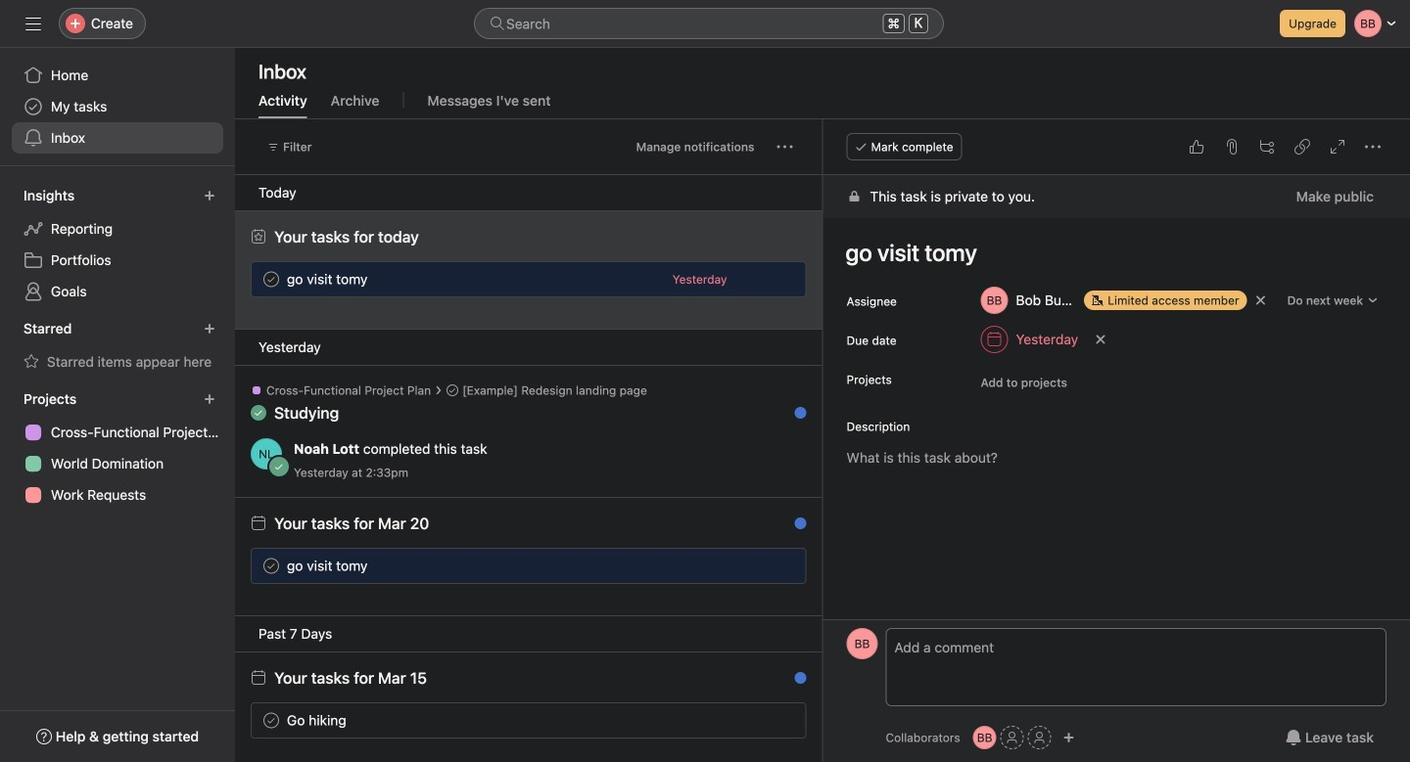 Task type: locate. For each thing, give the bounding box(es) containing it.
1 vertical spatial archive notification image
[[785, 676, 801, 691]]

more actions image
[[777, 139, 793, 155]]

1 vertical spatial 0 likes. click to like this task image
[[745, 559, 760, 574]]

0 horizontal spatial add or remove collaborators image
[[973, 727, 997, 750]]

Search tasks, projects, and more text field
[[474, 8, 944, 39]]

mark complete image down your tasks for today, task element
[[260, 268, 283, 291]]

0 likes. click to like this task image left 0 comments image
[[745, 559, 760, 574]]

more actions for this task image
[[1365, 139, 1381, 155]]

starred element
[[0, 311, 235, 382]]

archive notification image for your tasks for mar 15, task element
[[785, 676, 801, 691]]

copy task link image
[[1295, 139, 1310, 155]]

add items to starred image
[[204, 323, 215, 335]]

0 vertical spatial 0 likes. click to like this task image
[[745, 272, 760, 287]]

archive notification image
[[785, 521, 801, 537], [785, 676, 801, 691]]

mark complete checkbox down your tasks for today, task element
[[260, 268, 283, 291]]

1 mark complete checkbox from the top
[[260, 268, 283, 291]]

1 vertical spatial mark complete checkbox
[[260, 555, 283, 578]]

add or remove collaborators image
[[973, 727, 997, 750], [1063, 732, 1075, 744]]

insights element
[[0, 178, 235, 311]]

mark complete image down your tasks for mar 15, task element
[[260, 709, 283, 733]]

full screen image
[[1330, 139, 1346, 155]]

1 archive notification image from the top
[[785, 521, 801, 537]]

Mark complete checkbox
[[260, 268, 283, 291], [260, 555, 283, 578]]

2 archive notification image from the top
[[785, 676, 801, 691]]

1 horizontal spatial add or remove collaborators image
[[1063, 732, 1075, 744]]

go visit tomy dialog
[[823, 119, 1410, 763]]

archive notification image for the your tasks for mar 20, task element
[[785, 521, 801, 537]]

None field
[[474, 8, 944, 39]]

0 likes. click to like this task image
[[745, 272, 760, 287], [745, 559, 760, 574]]

0 vertical spatial mark complete image
[[260, 268, 283, 291]]

1 vertical spatial mark complete image
[[260, 555, 283, 578]]

0 vertical spatial mark complete checkbox
[[260, 268, 283, 291]]

remove assignee image
[[1255, 295, 1267, 307]]

projects element
[[0, 382, 235, 515]]

clear due date image
[[1095, 334, 1107, 346]]

0 likes. click to like this task image left 0 comments icon
[[745, 272, 760, 287]]

Mark complete checkbox
[[260, 709, 283, 733]]

open user profile image
[[251, 439, 282, 470]]

main content
[[823, 175, 1410, 763]]

1 0 likes. click to like this task image from the top
[[745, 272, 760, 287]]

mark complete checkbox down the your tasks for mar 20, task element
[[260, 555, 283, 578]]

0 vertical spatial archive notification image
[[785, 521, 801, 537]]

mark complete image down the your tasks for mar 20, task element
[[260, 555, 283, 578]]

2 vertical spatial mark complete image
[[260, 709, 283, 733]]

hide sidebar image
[[25, 16, 41, 31]]

0 likes. click to like this task image
[[1189, 139, 1205, 155]]

2 mark complete image from the top
[[260, 555, 283, 578]]

open user profile image
[[847, 629, 878, 660]]

mark complete image
[[260, 268, 283, 291], [260, 555, 283, 578], [260, 709, 283, 733]]



Task type: describe. For each thing, give the bounding box(es) containing it.
new project or portfolio image
[[204, 394, 215, 405]]

Task Name text field
[[833, 230, 1387, 275]]

2 mark complete checkbox from the top
[[260, 555, 283, 578]]

2 0 likes. click to like this task image from the top
[[745, 559, 760, 574]]

your tasks for today, task element
[[274, 228, 419, 246]]

attachments: add a file to this task, go visit tomy image
[[1224, 139, 1240, 155]]

global element
[[0, 48, 235, 165]]

1 mark complete image from the top
[[260, 268, 283, 291]]

add subtask image
[[1259, 139, 1275, 155]]

your tasks for mar 15, task element
[[274, 669, 427, 688]]

your tasks for mar 20, task element
[[274, 515, 429, 533]]

0 comments image
[[776, 559, 792, 574]]

new insights image
[[204, 190, 215, 202]]

3 mark complete image from the top
[[260, 709, 283, 733]]

0 comments image
[[776, 272, 792, 287]]



Task type: vqa. For each thing, say whether or not it's contained in the screenshot.
'Insights' Element
yes



